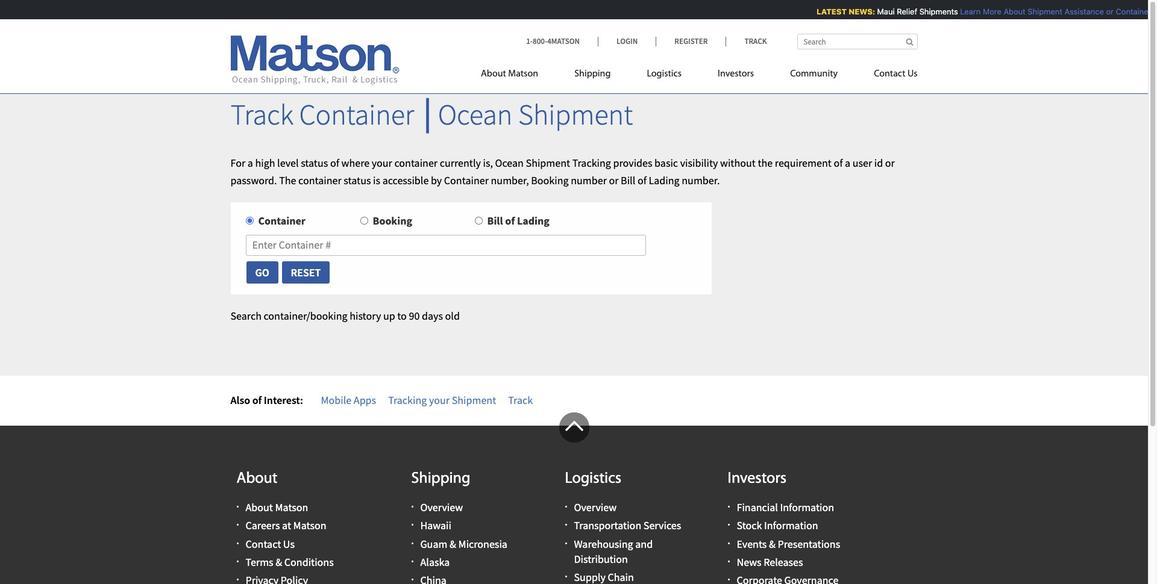 Task type: vqa. For each thing, say whether or not it's contained in the screenshot.
"terms"
yes



Task type: locate. For each thing, give the bounding box(es) containing it.
0 vertical spatial status
[[301, 156, 328, 170]]

status
[[301, 156, 328, 170], [344, 173, 371, 187]]

careers
[[246, 519, 280, 533]]

& up news releases link
[[769, 537, 776, 551]]

2 overview from the left
[[574, 501, 617, 515]]

ocean
[[495, 156, 524, 170]]

1 overview from the left
[[420, 501, 463, 515]]

0 horizontal spatial or
[[609, 173, 619, 187]]

bill inside for a high level status of where your container currently is, ocean shipment tracking provides basic visibility without the requirement of a user id or password. the container status is accessible by container number, booking number or bill of lading number.
[[621, 173, 635, 187]]

lading down number,
[[517, 214, 550, 228]]

interest:
[[264, 393, 303, 407]]

overview up hawaii link
[[420, 501, 463, 515]]

& right guam
[[450, 537, 456, 551]]

stock information link
[[737, 519, 818, 533]]

None button
[[246, 261, 279, 285], [281, 261, 330, 285], [246, 261, 279, 285], [281, 261, 330, 285]]

contact us link
[[856, 63, 918, 88], [246, 537, 295, 551]]

1 vertical spatial track
[[231, 96, 293, 133]]

1 vertical spatial matson
[[275, 501, 308, 515]]

0 vertical spatial lading
[[649, 173, 680, 187]]

overview inside 'overview hawaii guam & micronesia alaska'
[[420, 501, 463, 515]]

about
[[1002, 7, 1024, 16], [481, 69, 506, 79], [237, 471, 277, 487], [246, 501, 273, 515]]

contact down careers
[[246, 537, 281, 551]]

contact
[[874, 69, 906, 79], [246, 537, 281, 551]]

booking
[[531, 173, 569, 187], [373, 214, 412, 228]]

0 horizontal spatial track link
[[508, 393, 533, 407]]

overview link
[[420, 501, 463, 515], [574, 501, 617, 515]]

matson down 1-
[[508, 69, 538, 79]]

track link
[[726, 36, 767, 46], [508, 393, 533, 407]]

us up terms & conditions link
[[283, 537, 295, 551]]

1 vertical spatial us
[[283, 537, 295, 551]]

1-
[[526, 36, 533, 46]]

also of interest:
[[231, 393, 303, 407]]

learn
[[959, 7, 979, 16]]

0 vertical spatial tracking
[[572, 156, 611, 170]]

& right terms
[[276, 556, 282, 569]]

4matson
[[547, 36, 580, 46]]

logistics up transportation
[[565, 471, 621, 487]]

1 horizontal spatial track link
[[726, 36, 767, 46]]

tracking your shipment link
[[388, 393, 496, 407]]

1-800-4matson
[[526, 36, 580, 46]]

0 vertical spatial booking
[[531, 173, 569, 187]]

0 horizontal spatial contact
[[246, 537, 281, 551]]

more
[[981, 7, 1000, 16]]

2 a from the left
[[845, 156, 850, 170]]

supply
[[574, 571, 606, 585]]

investors
[[718, 69, 754, 79], [728, 471, 787, 487]]

contact us
[[874, 69, 918, 79]]

matson
[[508, 69, 538, 79], [275, 501, 308, 515], [293, 519, 326, 533]]

0 vertical spatial container
[[394, 156, 438, 170]]

and
[[635, 537, 653, 551]]

0 horizontal spatial overview
[[420, 501, 463, 515]]

0 horizontal spatial about matson link
[[246, 501, 308, 515]]

2 horizontal spatial or
[[1105, 7, 1112, 16]]

1 horizontal spatial lading
[[649, 173, 680, 187]]

1 overview link from the left
[[420, 501, 463, 515]]

or right 'number'
[[609, 173, 619, 187]]

or
[[1105, 7, 1112, 16], [885, 156, 895, 170], [609, 173, 619, 187]]

status right level at the left of the page
[[301, 156, 328, 170]]

shipping up hawaii link
[[411, 471, 470, 487]]

1 vertical spatial information
[[764, 519, 818, 533]]

0 horizontal spatial us
[[283, 537, 295, 551]]

tracking up 'number'
[[572, 156, 611, 170]]

about for about matson careers at matson contact us terms & conditions
[[246, 501, 273, 515]]

overview link for shipping
[[420, 501, 463, 515]]

1 vertical spatial shipping
[[411, 471, 470, 487]]

1 vertical spatial contact us link
[[246, 537, 295, 551]]

news
[[737, 556, 762, 569]]

0 horizontal spatial bill
[[487, 214, 503, 228]]

lading inside for a high level status of where your container currently is, ocean shipment tracking provides basic visibility without the requirement of a user id or password. the container status is accessible by container number, booking number or bill of lading number.
[[649, 173, 680, 187]]

overview link for logistics
[[574, 501, 617, 515]]

overview transportation services warehousing and distribution supply chain
[[574, 501, 681, 585]]

a right for
[[248, 156, 253, 170]]

container down currently
[[444, 173, 489, 187]]

0 horizontal spatial shipping
[[411, 471, 470, 487]]

tracking your shipment
[[388, 393, 496, 407]]

0 vertical spatial about matson link
[[481, 63, 556, 88]]

about matson link down 1-
[[481, 63, 556, 88]]

footer
[[0, 413, 1148, 585]]

about matson link up the careers at matson link
[[246, 501, 308, 515]]

1 horizontal spatial bill
[[621, 173, 635, 187]]

track container │ocean shipment
[[231, 96, 633, 133]]

news:
[[847, 7, 874, 16]]

1 horizontal spatial tracking
[[572, 156, 611, 170]]

tracking right apps
[[388, 393, 427, 407]]

0 horizontal spatial &
[[276, 556, 282, 569]]

1 horizontal spatial a
[[845, 156, 850, 170]]

bill
[[621, 173, 635, 187], [487, 214, 503, 228]]

0 vertical spatial shipping
[[574, 69, 611, 79]]

0 vertical spatial bill
[[621, 173, 635, 187]]

services
[[644, 519, 681, 533]]

None search field
[[797, 34, 918, 49]]

about for about matson
[[481, 69, 506, 79]]

overview for transportation
[[574, 501, 617, 515]]

matson right at
[[293, 519, 326, 533]]

1 vertical spatial or
[[885, 156, 895, 170]]

0 horizontal spatial lading
[[517, 214, 550, 228]]

hawaii link
[[420, 519, 451, 533]]

logistics down register link
[[647, 69, 682, 79]]

overview inside overview transportation services warehousing and distribution supply chain
[[574, 501, 617, 515]]

0 vertical spatial investors
[[718, 69, 754, 79]]

contact down "search" search box
[[874, 69, 906, 79]]

about matson link
[[481, 63, 556, 88], [246, 501, 308, 515]]

1 vertical spatial contact
[[246, 537, 281, 551]]

number.
[[682, 173, 720, 187]]

1 vertical spatial investors
[[728, 471, 787, 487]]

bill of lading
[[487, 214, 550, 228]]

to
[[397, 309, 407, 323]]

footer containing about
[[0, 413, 1148, 585]]

shipping
[[574, 69, 611, 79], [411, 471, 470, 487]]

by
[[431, 173, 442, 187]]

0 vertical spatial matson
[[508, 69, 538, 79]]

lading down basic
[[649, 173, 680, 187]]

about inside top menu navigation
[[481, 69, 506, 79]]

shipping down '4matson'
[[574, 69, 611, 79]]

1 vertical spatial your
[[429, 393, 450, 407]]

about matson link for shipping link
[[481, 63, 556, 88]]

0 horizontal spatial tracking
[[388, 393, 427, 407]]

overview link up transportation
[[574, 501, 617, 515]]

overview link up hawaii link
[[420, 501, 463, 515]]

0 vertical spatial contact us link
[[856, 63, 918, 88]]

container right the
[[298, 173, 342, 187]]

contact us link down careers
[[246, 537, 295, 551]]

is,
[[483, 156, 493, 170]]

accessible
[[382, 173, 429, 187]]

us inside top menu navigation
[[908, 69, 918, 79]]

bill right bill of lading option
[[487, 214, 503, 228]]

0 horizontal spatial overview link
[[420, 501, 463, 515]]

mobile apps
[[321, 393, 376, 407]]

container right container radio
[[258, 214, 306, 228]]

0 horizontal spatial a
[[248, 156, 253, 170]]

2 horizontal spatial &
[[769, 537, 776, 551]]

search image
[[906, 38, 913, 46]]

or right assistance
[[1105, 7, 1112, 16]]

2 horizontal spatial track
[[745, 36, 767, 46]]

assistance
[[1063, 7, 1103, 16]]

0 vertical spatial us
[[908, 69, 918, 79]]

1 horizontal spatial overview
[[574, 501, 617, 515]]

1 vertical spatial bill
[[487, 214, 503, 228]]

logistics inside logistics link
[[647, 69, 682, 79]]

booking right booking radio at the top of page
[[373, 214, 412, 228]]

1 horizontal spatial booking
[[531, 173, 569, 187]]

password.
[[231, 173, 277, 187]]

1 vertical spatial container
[[298, 173, 342, 187]]

1 horizontal spatial container
[[394, 156, 438, 170]]

Search search field
[[797, 34, 918, 49]]

0 vertical spatial your
[[372, 156, 392, 170]]

transportation
[[574, 519, 641, 533]]

track
[[745, 36, 767, 46], [231, 96, 293, 133], [508, 393, 533, 407]]

us
[[908, 69, 918, 79], [283, 537, 295, 551]]

1 horizontal spatial your
[[429, 393, 450, 407]]

container up accessible
[[394, 156, 438, 170]]

│ocean
[[420, 96, 513, 133]]

your
[[372, 156, 392, 170], [429, 393, 450, 407]]

overview up transportation
[[574, 501, 617, 515]]

matson inside top menu navigation
[[508, 69, 538, 79]]

0 horizontal spatial booking
[[373, 214, 412, 228]]

1 horizontal spatial shipping
[[574, 69, 611, 79]]

investors inside 'link'
[[718, 69, 754, 79]]

contact us link down search image
[[856, 63, 918, 88]]

0 vertical spatial logistics
[[647, 69, 682, 79]]

information up stock information link at the bottom of the page
[[780, 501, 834, 515]]

presentations
[[778, 537, 840, 551]]

1 vertical spatial logistics
[[565, 471, 621, 487]]

1 horizontal spatial or
[[885, 156, 895, 170]]

shipment
[[1026, 7, 1061, 16], [518, 96, 633, 133], [526, 156, 570, 170], [452, 393, 496, 407]]

tracking inside for a high level status of where your container currently is, ocean shipment tracking provides basic visibility without the requirement of a user id or password. the container status is accessible by container number, booking number or bill of lading number.
[[572, 156, 611, 170]]

0 horizontal spatial logistics
[[565, 471, 621, 487]]

0 vertical spatial contact
[[874, 69, 906, 79]]

0 horizontal spatial contact us link
[[246, 537, 295, 551]]

login
[[617, 36, 638, 46]]

1 horizontal spatial overview link
[[574, 501, 617, 515]]

1 horizontal spatial contact
[[874, 69, 906, 79]]

matson up at
[[275, 501, 308, 515]]

booking left 'number'
[[531, 173, 569, 187]]

the
[[758, 156, 773, 170]]

2 overview link from the left
[[574, 501, 617, 515]]

requirement
[[775, 156, 832, 170]]

alaska link
[[420, 556, 450, 569]]

of left where
[[330, 156, 339, 170]]

information up events & presentations 'link' in the right of the page
[[764, 519, 818, 533]]

about inside about matson careers at matson contact us terms & conditions
[[246, 501, 273, 515]]

1 vertical spatial about matson link
[[246, 501, 308, 515]]

1 horizontal spatial status
[[344, 173, 371, 187]]

or right id
[[885, 156, 895, 170]]

2 vertical spatial track
[[508, 393, 533, 407]]

1 horizontal spatial about matson link
[[481, 63, 556, 88]]

1 vertical spatial status
[[344, 173, 371, 187]]

investors down register link
[[718, 69, 754, 79]]

Enter Container # text field
[[246, 235, 646, 256]]

Bill of Lading radio
[[475, 217, 482, 225]]

0 horizontal spatial your
[[372, 156, 392, 170]]

us down search image
[[908, 69, 918, 79]]

1 vertical spatial booking
[[373, 214, 412, 228]]

mobile
[[321, 393, 352, 407]]

&
[[450, 537, 456, 551], [769, 537, 776, 551], [276, 556, 282, 569]]

1 horizontal spatial us
[[908, 69, 918, 79]]

status down where
[[344, 173, 371, 187]]

lading
[[649, 173, 680, 187], [517, 214, 550, 228]]

latest news: maui relief shipments learn more about shipment assistance or container lo
[[815, 7, 1157, 16]]

overview
[[420, 501, 463, 515], [574, 501, 617, 515]]

a left user
[[845, 156, 850, 170]]

of
[[330, 156, 339, 170], [834, 156, 843, 170], [638, 173, 647, 187], [505, 214, 515, 228], [252, 393, 262, 407]]

relief
[[895, 7, 916, 16]]

contact inside about matson careers at matson contact us terms & conditions
[[246, 537, 281, 551]]

bill down provides
[[621, 173, 635, 187]]

shipping link
[[556, 63, 629, 88]]

latest
[[815, 7, 845, 16]]

0 vertical spatial track link
[[726, 36, 767, 46]]

1 horizontal spatial &
[[450, 537, 456, 551]]

logistics
[[647, 69, 682, 79], [565, 471, 621, 487]]

investors up financial
[[728, 471, 787, 487]]

container
[[1114, 7, 1150, 16], [299, 96, 414, 133], [444, 173, 489, 187], [258, 214, 306, 228]]

1 horizontal spatial logistics
[[647, 69, 682, 79]]



Task type: describe. For each thing, give the bounding box(es) containing it.
contact inside top menu navigation
[[874, 69, 906, 79]]

about matson
[[481, 69, 538, 79]]

community
[[790, 69, 838, 79]]

lo
[[1152, 7, 1157, 16]]

& inside about matson careers at matson contact us terms & conditions
[[276, 556, 282, 569]]

news releases link
[[737, 556, 803, 569]]

investors link
[[700, 63, 772, 88]]

search container/booking history up to 90 days old
[[231, 309, 460, 323]]

register
[[675, 36, 708, 46]]

1 vertical spatial tracking
[[388, 393, 427, 407]]

matson for about matson careers at matson contact us terms & conditions
[[275, 501, 308, 515]]

the
[[279, 173, 296, 187]]

for
[[231, 156, 245, 170]]

chain
[[608, 571, 634, 585]]

events & presentations link
[[737, 537, 840, 551]]

Booking radio
[[360, 217, 368, 225]]

history
[[350, 309, 381, 323]]

mobile apps link
[[321, 393, 376, 407]]

financial
[[737, 501, 778, 515]]

booking inside for a high level status of where your container currently is, ocean shipment tracking provides basic visibility without the requirement of a user id or password. the container status is accessible by container number, booking number or bill of lading number.
[[531, 173, 569, 187]]

& inside 'overview hawaii guam & micronesia alaska'
[[450, 537, 456, 551]]

guam & micronesia link
[[420, 537, 507, 551]]

800-
[[533, 36, 547, 46]]

transportation services link
[[574, 519, 681, 533]]

number,
[[491, 173, 529, 187]]

0 vertical spatial track
[[745, 36, 767, 46]]

Container radio
[[246, 217, 253, 225]]

apps
[[354, 393, 376, 407]]

container inside for a high level status of where your container currently is, ocean shipment tracking provides basic visibility without the requirement of a user id or password. the container status is accessible by container number, booking number or bill of lading number.
[[444, 173, 489, 187]]

warehousing and distribution link
[[574, 537, 653, 566]]

micronesia
[[458, 537, 507, 551]]

search
[[231, 309, 262, 323]]

of right bill of lading option
[[505, 214, 515, 228]]

container up where
[[299, 96, 414, 133]]

0 horizontal spatial track
[[231, 96, 293, 133]]

register link
[[656, 36, 726, 46]]

also
[[231, 393, 250, 407]]

of left user
[[834, 156, 843, 170]]

events
[[737, 537, 767, 551]]

alaska
[[420, 556, 450, 569]]

& inside financial information stock information events & presentations news releases
[[769, 537, 776, 551]]

distribution
[[574, 552, 628, 566]]

shipments
[[918, 7, 957, 16]]

at
[[282, 519, 291, 533]]

container left "lo"
[[1114, 7, 1150, 16]]

releases
[[764, 556, 803, 569]]

provides
[[613, 156, 652, 170]]

maui
[[876, 7, 893, 16]]

up
[[383, 309, 395, 323]]

is
[[373, 173, 380, 187]]

hawaii
[[420, 519, 451, 533]]

1 horizontal spatial track
[[508, 393, 533, 407]]

about matson link for the careers at matson link
[[246, 501, 308, 515]]

learn more about shipment assistance or container lo link
[[959, 7, 1157, 16]]

of down provides
[[638, 173, 647, 187]]

2 vertical spatial matson
[[293, 519, 326, 533]]

terms & conditions link
[[246, 556, 334, 569]]

0 horizontal spatial status
[[301, 156, 328, 170]]

shipment inside for a high level status of where your container currently is, ocean shipment tracking provides basic visibility without the requirement of a user id or password. the container status is accessible by container number, booking number or bill of lading number.
[[526, 156, 570, 170]]

2 vertical spatial or
[[609, 173, 619, 187]]

without
[[720, 156, 756, 170]]

guam
[[420, 537, 447, 551]]

shipping inside top menu navigation
[[574, 69, 611, 79]]

container/booking
[[264, 309, 348, 323]]

overview hawaii guam & micronesia alaska
[[420, 501, 507, 569]]

your inside for a high level status of where your container currently is, ocean shipment tracking provides basic visibility without the requirement of a user id or password. the container status is accessible by container number, booking number or bill of lading number.
[[372, 156, 392, 170]]

stock
[[737, 519, 762, 533]]

about matson careers at matson contact us terms & conditions
[[246, 501, 334, 569]]

user
[[853, 156, 872, 170]]

old
[[445, 309, 460, 323]]

level
[[277, 156, 299, 170]]

matson for about matson
[[508, 69, 538, 79]]

for a high level status of where your container currently is, ocean shipment tracking provides basic visibility without the requirement of a user id or password. the container status is accessible by container number, booking number or bill of lading number.
[[231, 156, 895, 187]]

1 vertical spatial lading
[[517, 214, 550, 228]]

about for about
[[237, 471, 277, 487]]

0 vertical spatial or
[[1105, 7, 1112, 16]]

conditions
[[284, 556, 334, 569]]

supply chain link
[[574, 571, 634, 585]]

top menu navigation
[[481, 63, 918, 88]]

financial information link
[[737, 501, 834, 515]]

backtop image
[[559, 413, 589, 443]]

where
[[341, 156, 370, 170]]

0 vertical spatial information
[[780, 501, 834, 515]]

of right 'also'
[[252, 393, 262, 407]]

basic
[[655, 156, 678, 170]]

1-800-4matson link
[[526, 36, 598, 46]]

warehousing
[[574, 537, 633, 551]]

1 vertical spatial track link
[[508, 393, 533, 407]]

blue matson logo with ocean, shipping, truck, rail and logistics written beneath it. image
[[231, 36, 399, 85]]

high
[[255, 156, 275, 170]]

0 horizontal spatial container
[[298, 173, 342, 187]]

terms
[[246, 556, 273, 569]]

logistics inside footer
[[565, 471, 621, 487]]

number
[[571, 173, 607, 187]]

overview for hawaii
[[420, 501, 463, 515]]

community link
[[772, 63, 856, 88]]

90
[[409, 309, 420, 323]]

visibility
[[680, 156, 718, 170]]

logistics link
[[629, 63, 700, 88]]

investors inside footer
[[728, 471, 787, 487]]

1 horizontal spatial contact us link
[[856, 63, 918, 88]]

financial information stock information events & presentations news releases
[[737, 501, 840, 569]]

us inside about matson careers at matson contact us terms & conditions
[[283, 537, 295, 551]]

1 a from the left
[[248, 156, 253, 170]]

login link
[[598, 36, 656, 46]]

currently
[[440, 156, 481, 170]]

days
[[422, 309, 443, 323]]



